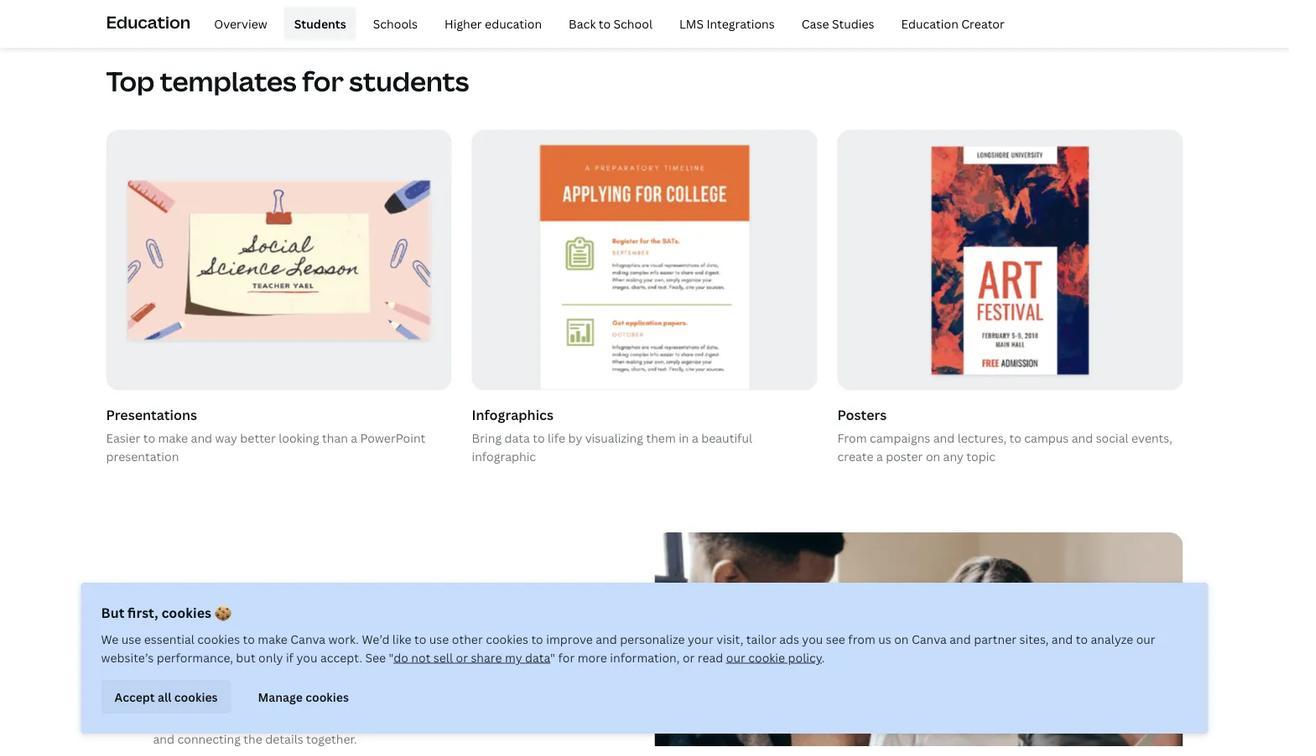 Task type: locate. For each thing, give the bounding box(es) containing it.
1 horizontal spatial "
[[551, 650, 556, 666]]

1 horizontal spatial use
[[429, 631, 449, 647]]

whilst
[[153, 663, 187, 679]]

0 horizontal spatial your
[[429, 644, 455, 660]]

1 horizontal spatial make
[[258, 631, 288, 647]]

overview link
[[204, 7, 277, 40]]

and up 'do not sell or share my data " for more information, or read our cookie policy .'
[[596, 631, 617, 647]]

lectures,
[[958, 430, 1007, 446]]

and up any
[[934, 430, 955, 446]]

accept all cookies button
[[101, 681, 231, 714]]

our inside plan projects with mind maps, or collaborate with others by using our huge range of interactive templates – perfect for visually managing your projects and connecting the details together.
[[525, 694, 545, 710]]

cookies up of on the left bottom
[[174, 689, 218, 705]]

0 horizontal spatial be
[[371, 626, 385, 641]]

1 horizontal spatial your
[[503, 712, 529, 728]]

ads
[[780, 631, 800, 647]]

by right life
[[569, 430, 583, 446]]

0 vertical spatial our
[[1137, 631, 1156, 647]]

1 vertical spatial our
[[726, 650, 746, 666]]

student presentation image
[[107, 130, 451, 390]]

1 horizontal spatial on
[[926, 449, 941, 465]]

0 vertical spatial make
[[158, 430, 188, 446]]

us
[[879, 631, 892, 647]]

be
[[404, 579, 429, 606], [371, 626, 385, 641]]

2 horizontal spatial your
[[688, 631, 714, 647]]

use up website's
[[121, 631, 141, 647]]

by inside the bring data to life by visualizing them in a beautiful infographic
[[569, 430, 583, 446]]

0 horizontal spatial our
[[525, 694, 545, 710]]

top templates for students
[[106, 63, 469, 99]]

2 horizontal spatial our
[[1137, 631, 1156, 647]]

you
[[803, 631, 824, 647], [194, 644, 215, 660], [297, 650, 318, 666]]

plan projects with mind maps, or collaborate with others by using our huge range of interactive templates – perfect for visually managing your projects and connecting the details together.
[[153, 694, 579, 747]]

be inside there's no reason why studying has to be dull, dry, and unimaginative. with canva, you can bring study notes to life, level up your learning and have fun whilst you're at it!
[[371, 626, 385, 641]]

essential
[[144, 631, 195, 647]]

content feature - students studying - right text - 630 x 398 image
[[655, 533, 1184, 748]]

use
[[121, 631, 141, 647], [429, 631, 449, 647]]

dull,
[[388, 626, 413, 641]]

templates
[[160, 63, 297, 99], [266, 712, 324, 728]]

be up 'dry,'
[[404, 579, 429, 606]]

for
[[302, 63, 344, 99], [558, 650, 575, 666], [381, 712, 397, 728]]

for down students link
[[302, 63, 344, 99]]

0 vertical spatial on
[[926, 449, 941, 465]]

canva,
[[153, 644, 192, 660]]

0 horizontal spatial or
[[326, 694, 338, 710]]

canva up if
[[291, 631, 326, 647]]

you right if
[[297, 650, 318, 666]]

canva right us
[[912, 631, 947, 647]]

in
[[679, 430, 689, 446]]

back to school link
[[559, 7, 663, 40]]

a for presentations
[[351, 430, 358, 446]]

and right sites,
[[1052, 631, 1074, 647]]

1 vertical spatial templates
[[266, 712, 324, 728]]

1 horizontal spatial by
[[569, 430, 583, 446]]

2 vertical spatial our
[[525, 694, 545, 710]]

you down no
[[194, 644, 215, 660]]

0 horizontal spatial use
[[121, 631, 141, 647]]

to up presentation
[[143, 430, 155, 446]]

better
[[240, 430, 276, 446]]

1 horizontal spatial a
[[692, 430, 699, 446]]

of
[[188, 712, 200, 728]]

other
[[452, 631, 483, 647]]

to left campus
[[1010, 430, 1022, 446]]

your inside we use essential cookies to make canva work. we'd like to use other cookies to improve and personalize your visit, tailor ads you see from us on canva and partner sites, and to analyze our website's performance, but only if you accept. see "
[[688, 631, 714, 647]]

to right back at left top
[[599, 15, 611, 31]]

plan
[[153, 694, 178, 710]]

a right than
[[351, 430, 358, 446]]

1 horizontal spatial projects
[[532, 712, 579, 728]]

lms
[[680, 15, 704, 31]]

1 vertical spatial by
[[476, 694, 490, 710]]

our down visit,
[[726, 650, 746, 666]]

2 horizontal spatial you
[[803, 631, 824, 647]]

others
[[436, 694, 473, 710]]

0 horizontal spatial with
[[230, 694, 255, 710]]

accept
[[115, 689, 155, 705]]

your inside there's no reason why studying has to be dull, dry, and unimaginative. with canva, you can bring study notes to life, level up your learning and have fun whilst you're at it!
[[429, 644, 455, 660]]

1 horizontal spatial be
[[404, 579, 429, 606]]

and down range on the left bottom of the page
[[153, 731, 175, 747]]

a right create
[[877, 449, 883, 465]]

has
[[333, 626, 353, 641]]

you inside there's no reason why studying has to be dull, dry, and unimaginative. with canva, you can bring study notes to life, level up your learning and have fun whilst you're at it!
[[194, 644, 215, 660]]

with up interactive
[[230, 694, 255, 710]]

" inside we use essential cookies to make canva work. we'd like to use other cookies to improve and personalize your visit, tailor ads you see from us on canva and partner sites, and to analyze our website's performance, but only if you accept. see "
[[389, 650, 394, 666]]

social
[[1096, 430, 1129, 446]]

but
[[101, 604, 124, 622]]

powerpoint
[[360, 430, 426, 446]]

or right sell
[[456, 650, 468, 666]]

data right my
[[525, 650, 551, 666]]

templates up details
[[266, 712, 324, 728]]

bring
[[242, 644, 271, 660]]

all
[[158, 689, 172, 705]]

"
[[389, 650, 394, 666], [551, 650, 556, 666]]

make inside we use essential cookies to make canva work. we'd like to use other cookies to improve and personalize your visit, tailor ads you see from us on canva and partner sites, and to analyze our website's performance, but only if you accept. see "
[[258, 631, 288, 647]]

0 horizontal spatial have
[[326, 579, 373, 606]]

you up policy
[[803, 631, 824, 647]]

your inside plan projects with mind maps, or collaborate with others by using our huge range of interactive templates – perfect for visually managing your projects and connecting the details together.
[[503, 712, 529, 728]]

with up the visually
[[409, 694, 433, 710]]

a inside the bring data to life by visualizing them in a beautiful infographic
[[692, 430, 699, 446]]

0 vertical spatial templates
[[160, 63, 297, 99]]

cookies inside "button"
[[306, 689, 349, 705]]

your right the 'up' at the bottom of page
[[429, 644, 455, 660]]

to up dull,
[[377, 579, 399, 606]]

2 vertical spatial for
[[381, 712, 397, 728]]

analyze
[[1091, 631, 1134, 647]]

a right in
[[692, 430, 699, 446]]

reason
[[214, 626, 253, 641]]

1 vertical spatial be
[[371, 626, 385, 641]]

to up but
[[243, 631, 255, 647]]

0 vertical spatial by
[[569, 430, 583, 446]]

0 vertical spatial data
[[505, 430, 530, 446]]

at
[[228, 663, 239, 679]]

easier to make and way better looking than a powerpoint presentation
[[106, 430, 426, 465]]

visually
[[400, 712, 443, 728]]

like
[[393, 631, 412, 647]]

make down presentations
[[158, 430, 188, 446]]

integrations
[[707, 15, 775, 31]]

0 horizontal spatial make
[[158, 430, 188, 446]]

creator
[[962, 15, 1005, 31]]

1 horizontal spatial have
[[531, 644, 558, 660]]

studying doesn't have to be boring!
[[153, 579, 503, 606]]

share
[[471, 650, 502, 666]]

education
[[106, 10, 191, 33], [902, 15, 959, 31]]

1 vertical spatial on
[[895, 631, 909, 647]]

a inside easier to make and way better looking than a powerpoint presentation
[[351, 430, 358, 446]]

0 vertical spatial for
[[302, 63, 344, 99]]

0 horizontal spatial a
[[351, 430, 358, 446]]

see
[[826, 631, 846, 647]]

cookies
[[161, 604, 211, 622], [197, 631, 240, 647], [486, 631, 529, 647], [174, 689, 218, 705], [306, 689, 349, 705]]

a inside 'from campaigns and lectures, to campus and social events, create a poster on any topic'
[[877, 449, 883, 465]]

0 horizontal spatial "
[[389, 650, 394, 666]]

cookies up '–'
[[306, 689, 349, 705]]

on left any
[[926, 449, 941, 465]]

your down the using
[[503, 712, 529, 728]]

from campaigns and lectures, to campus and social events, create a poster on any topic
[[838, 430, 1173, 465]]

collaborate
[[341, 694, 406, 710]]

website's
[[101, 650, 154, 666]]

to left with
[[532, 631, 544, 647]]

" right 'see'
[[389, 650, 394, 666]]

0 horizontal spatial on
[[895, 631, 909, 647]]

performance,
[[157, 650, 233, 666]]

" left fun
[[551, 650, 556, 666]]

to left life
[[533, 430, 545, 446]]

for down collaborate
[[381, 712, 397, 728]]

sell
[[434, 650, 453, 666]]

.
[[822, 650, 825, 666]]

be up life,
[[371, 626, 385, 641]]

with
[[230, 694, 255, 710], [409, 694, 433, 710]]

0 horizontal spatial education
[[106, 10, 191, 33]]

visit,
[[717, 631, 744, 647]]

1 horizontal spatial with
[[409, 694, 433, 710]]

2 with from the left
[[409, 694, 433, 710]]

cookies inside button
[[174, 689, 218, 705]]

projects down huge
[[532, 712, 579, 728]]

0 vertical spatial projects
[[181, 694, 228, 710]]

education up "top"
[[106, 10, 191, 33]]

for down improve
[[558, 650, 575, 666]]

work.
[[329, 631, 359, 647]]

1 horizontal spatial canva
[[912, 631, 947, 647]]

0 horizontal spatial by
[[476, 694, 490, 710]]

back to school
[[569, 15, 653, 31]]

0 horizontal spatial canva
[[291, 631, 326, 647]]

1 horizontal spatial education
[[902, 15, 959, 31]]

0 horizontal spatial you
[[194, 644, 215, 660]]

or
[[456, 650, 468, 666], [683, 650, 695, 666], [326, 694, 338, 710]]

interactive
[[202, 712, 264, 728]]

or up '–'
[[326, 694, 338, 710]]

our right analyze
[[1137, 631, 1156, 647]]

have
[[326, 579, 373, 606], [531, 644, 558, 660]]

0 vertical spatial have
[[326, 579, 373, 606]]

2 horizontal spatial or
[[683, 650, 695, 666]]

templates down "overview" link
[[160, 63, 297, 99]]

or left read
[[683, 650, 695, 666]]

1 vertical spatial data
[[525, 650, 551, 666]]

have up "has" in the bottom of the page
[[326, 579, 373, 606]]

can
[[218, 644, 239, 660]]

1 " from the left
[[389, 650, 394, 666]]

manage cookies button
[[245, 681, 362, 714]]

managing
[[446, 712, 500, 728]]

our cookie policy link
[[726, 650, 822, 666]]

improve
[[546, 631, 593, 647]]

students
[[294, 15, 346, 31]]

1 horizontal spatial for
[[381, 712, 397, 728]]

menu bar
[[197, 7, 1015, 40]]

🍪
[[215, 604, 228, 622]]

range
[[153, 712, 185, 728]]

to left analyze
[[1076, 631, 1088, 647]]

templates inside plan projects with mind maps, or collaborate with others by using our huge range of interactive templates – perfect for visually managing your projects and connecting the details together.
[[266, 712, 324, 728]]

our inside we use essential cookies to make canva work. we'd like to use other cookies to improve and personalize your visit, tailor ads you see from us on canva and partner sites, and to analyze our website's performance, but only if you accept. see "
[[1137, 631, 1156, 647]]

manage
[[258, 689, 303, 705]]

only
[[259, 650, 283, 666]]

projects up of on the left bottom
[[181, 694, 228, 710]]

and left way
[[191, 430, 212, 446]]

2 horizontal spatial a
[[877, 449, 883, 465]]

to inside the bring data to life by visualizing them in a beautiful infographic
[[533, 430, 545, 446]]

data up infographic
[[505, 430, 530, 446]]

policy
[[788, 650, 822, 666]]

personalize
[[620, 631, 685, 647]]

and
[[191, 430, 212, 446], [934, 430, 955, 446], [1072, 430, 1094, 446], [440, 626, 462, 641], [596, 631, 617, 647], [950, 631, 971, 647], [1052, 631, 1074, 647], [506, 644, 528, 660], [153, 731, 175, 747]]

by up managing on the bottom
[[476, 694, 490, 710]]

our left huge
[[525, 694, 545, 710]]

visualizing
[[585, 430, 644, 446]]

on right us
[[895, 631, 909, 647]]

your up read
[[688, 631, 714, 647]]

have left fun
[[531, 644, 558, 660]]

education left the creator
[[902, 15, 959, 31]]

make
[[158, 430, 188, 446], [258, 631, 288, 647]]

use up sell
[[429, 631, 449, 647]]

have inside there's no reason why studying has to be dull, dry, and unimaginative. with canva, you can bring study notes to life, level up your learning and have fun whilst you're at it!
[[531, 644, 558, 660]]

1 vertical spatial make
[[258, 631, 288, 647]]

student infographic image
[[473, 130, 817, 390]]

huge
[[548, 694, 575, 710]]

2 horizontal spatial for
[[558, 650, 575, 666]]

make up only
[[258, 631, 288, 647]]

1 vertical spatial have
[[531, 644, 558, 660]]



Task type: describe. For each thing, give the bounding box(es) containing it.
bring data to life by visualizing them in a beautiful infographic
[[472, 430, 753, 465]]

partner
[[974, 631, 1017, 647]]

notes
[[309, 644, 341, 660]]

to right like
[[415, 631, 427, 647]]

mind
[[258, 694, 286, 710]]

posters
[[838, 406, 887, 424]]

–
[[326, 712, 333, 728]]

there's
[[153, 626, 194, 641]]

and down unimaginative.
[[506, 644, 528, 660]]

lms integrations link
[[670, 7, 785, 40]]

cookies up my
[[486, 631, 529, 647]]

not
[[411, 650, 431, 666]]

and left partner
[[950, 631, 971, 647]]

we use essential cookies to make canva work. we'd like to use other cookies to improve and personalize your visit, tailor ads you see from us on canva and partner sites, and to analyze our website's performance, but only if you accept. see "
[[101, 631, 1156, 666]]

back
[[569, 15, 596, 31]]

using
[[493, 694, 523, 710]]

but
[[236, 650, 256, 666]]

life,
[[358, 644, 379, 660]]

connecting
[[177, 731, 241, 747]]

overview
[[214, 15, 267, 31]]

poster
[[886, 449, 923, 465]]

cookie
[[749, 650, 786, 666]]

1 vertical spatial for
[[558, 650, 575, 666]]

make inside easier to make and way better looking than a powerpoint presentation
[[158, 430, 188, 446]]

education creator link
[[892, 7, 1015, 40]]

a for infographics
[[692, 430, 699, 446]]

case studies link
[[792, 7, 885, 40]]

higher
[[445, 15, 482, 31]]

case
[[802, 15, 829, 31]]

boring!
[[433, 579, 503, 606]]

schools
[[373, 15, 418, 31]]

campaigns
[[870, 430, 931, 446]]

by inside plan projects with mind maps, or collaborate with others by using our huge range of interactive templates – perfect for visually managing your projects and connecting the details together.
[[476, 694, 490, 710]]

cookies down 🍪
[[197, 631, 240, 647]]

1 horizontal spatial you
[[297, 650, 318, 666]]

manage cookies
[[258, 689, 349, 705]]

bring
[[472, 430, 502, 446]]

higher education link
[[435, 7, 552, 40]]

studying
[[153, 579, 242, 606]]

first,
[[128, 604, 158, 622]]

looking
[[279, 430, 319, 446]]

information,
[[610, 650, 680, 666]]

students link
[[284, 7, 356, 40]]

1 horizontal spatial our
[[726, 650, 746, 666]]

case studies
[[802, 15, 875, 31]]

schools link
[[363, 7, 428, 40]]

for inside plan projects with mind maps, or collaborate with others by using our huge range of interactive templates – perfect for visually managing your projects and connecting the details together.
[[381, 712, 397, 728]]

data inside the bring data to life by visualizing them in a beautiful infographic
[[505, 430, 530, 446]]

and inside plan projects with mind maps, or collaborate with others by using our huge range of interactive templates – perfect for visually managing your projects and connecting the details together.
[[153, 731, 175, 747]]

school
[[614, 15, 653, 31]]

or inside plan projects with mind maps, or collaborate with others by using our huge range of interactive templates – perfect for visually managing your projects and connecting the details together.
[[326, 694, 338, 710]]

on inside 'from campaigns and lectures, to campus and social events, create a poster on any topic'
[[926, 449, 941, 465]]

1 horizontal spatial or
[[456, 650, 468, 666]]

create
[[838, 449, 874, 465]]

than
[[322, 430, 348, 446]]

any
[[944, 449, 964, 465]]

from
[[838, 430, 867, 446]]

education creator
[[902, 15, 1005, 31]]

it!
[[242, 663, 253, 679]]

cookies up the there's
[[161, 604, 211, 622]]

with
[[550, 626, 576, 641]]

sites,
[[1020, 631, 1049, 647]]

and right 'dry,'
[[440, 626, 462, 641]]

2 use from the left
[[429, 631, 449, 647]]

1 use from the left
[[121, 631, 141, 647]]

way
[[215, 430, 237, 446]]

beautiful
[[702, 430, 753, 446]]

0 vertical spatial be
[[404, 579, 429, 606]]

up
[[411, 644, 426, 660]]

on inside we use essential cookies to make canva work. we'd like to use other cookies to improve and personalize your visit, tailor ads you see from us on canva and partner sites, and to analyze our website's performance, but only if you accept. see "
[[895, 631, 909, 647]]

education for education creator
[[902, 15, 959, 31]]

together.
[[306, 731, 357, 747]]

read
[[698, 650, 724, 666]]

events,
[[1132, 430, 1173, 446]]

student poster image
[[839, 130, 1183, 390]]

0 horizontal spatial for
[[302, 63, 344, 99]]

you're
[[190, 663, 225, 679]]

and left social
[[1072, 430, 1094, 446]]

2 " from the left
[[551, 650, 556, 666]]

education for education
[[106, 10, 191, 33]]

and inside easier to make and way better looking than a powerpoint presentation
[[191, 430, 212, 446]]

presentations
[[106, 406, 197, 424]]

infographics
[[472, 406, 554, 424]]

see
[[365, 650, 386, 666]]

0 horizontal spatial projects
[[181, 694, 228, 710]]

dry,
[[416, 626, 437, 641]]

to inside 'from campaigns and lectures, to campus and social events, create a poster on any topic'
[[1010, 430, 1022, 446]]

studies
[[832, 15, 875, 31]]

to left life,
[[343, 644, 355, 660]]

1 vertical spatial projects
[[532, 712, 579, 728]]

1 with from the left
[[230, 694, 255, 710]]

my
[[505, 650, 522, 666]]

2 canva from the left
[[912, 631, 947, 647]]

them
[[646, 430, 676, 446]]

maps,
[[289, 694, 323, 710]]

higher education
[[445, 15, 542, 31]]

studying
[[282, 626, 331, 641]]

topic
[[967, 449, 996, 465]]

accept all cookies
[[115, 689, 218, 705]]

learning
[[458, 644, 504, 660]]

we'd
[[362, 631, 390, 647]]

campus
[[1025, 430, 1069, 446]]

the
[[244, 731, 263, 747]]

to right "has" in the bottom of the page
[[356, 626, 368, 641]]

do
[[394, 650, 409, 666]]

why
[[256, 626, 279, 641]]

perfect
[[336, 712, 378, 728]]

menu bar containing overview
[[197, 7, 1015, 40]]

to inside easier to make and way better looking than a powerpoint presentation
[[143, 430, 155, 446]]

easier
[[106, 430, 140, 446]]

1 canva from the left
[[291, 631, 326, 647]]



Task type: vqa. For each thing, say whether or not it's contained in the screenshot.
never
no



